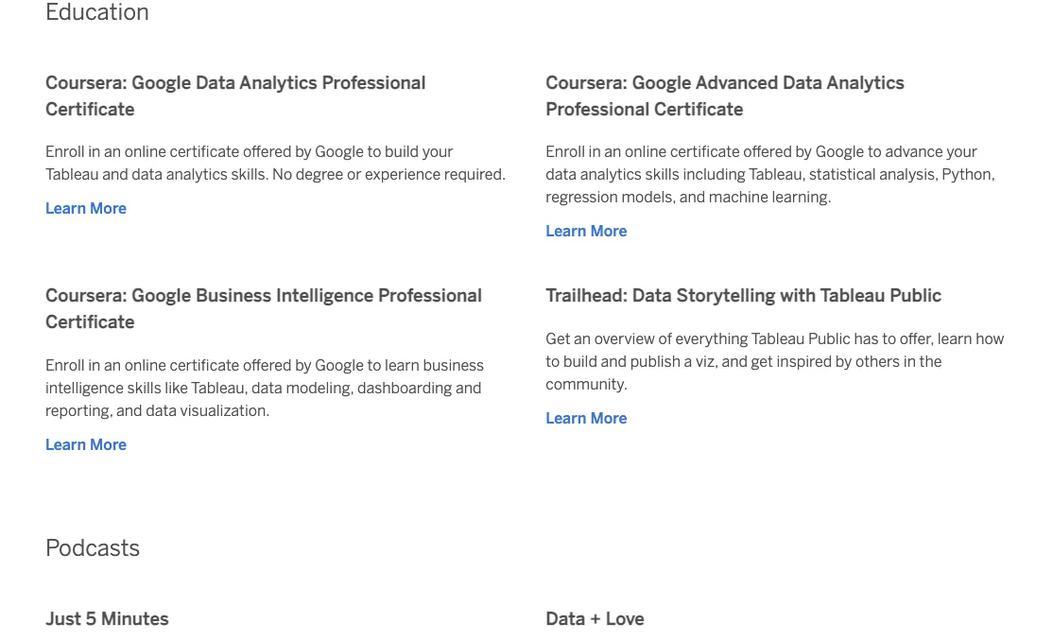 Task type: vqa. For each thing, say whether or not it's contained in the screenshot.
the Walker for PA_K12_Payroll_v2
no



Task type: describe. For each thing, give the bounding box(es) containing it.
learn more link for coursera: google advanced data analytics professional certificate
[[546, 220, 628, 243]]

online for advanced
[[625, 143, 667, 161]]

learn more link for coursera: google data analytics professional certificate
[[45, 197, 127, 220]]

your for coursera: google advanced data analytics professional certificate
[[947, 143, 978, 161]]

experience
[[365, 165, 441, 183]]

viz,
[[696, 352, 719, 370]]

learn inside get an overview of everything tableau public has to offer, learn how to build and publish a viz, and get inspired by others in the community.
[[938, 330, 973, 348]]

build inside get an overview of everything tableau public has to offer, learn how to build and publish a viz, and get inspired by others in the community.
[[564, 352, 598, 370]]

in inside get an overview of everything tableau public has to offer, learn how to build and publish a viz, and get inspired by others in the community.
[[904, 352, 917, 370]]

analysis,
[[880, 165, 939, 183]]

learn more link for coursera: google business intelligence professional certificate
[[45, 433, 127, 456]]

online for business
[[125, 356, 166, 374]]

5
[[86, 608, 97, 630]]

in for coursera: google advanced data analytics professional certificate
[[589, 143, 601, 161]]

tableau, inside enroll in an online certificate offered by google to advance your data analytics skills including tableau, statistical analysis, python, regression models, and machine learning.
[[749, 165, 806, 183]]

coursera: for coursera: google advanced data analytics professional certificate
[[546, 72, 628, 93]]

learn more for coursera: google advanced data analytics professional certificate
[[546, 222, 628, 240]]

learn more for coursera: google data analytics professional certificate
[[45, 199, 127, 217]]

learn inside "enroll in an online certificate offered by google to learn business intelligence skills like tableau, data modeling, dashboarding and reporting, and data visualization."
[[385, 356, 420, 374]]

regression
[[546, 188, 619, 206]]

analytics inside coursera: google advanced data analytics professional certificate
[[827, 72, 905, 93]]

professional for coursera: google data analytics professional certificate
[[322, 72, 426, 93]]

and inside "enroll in an online certificate offered by google to build your tableau and data analytics skills. no degree or experience required."
[[102, 165, 128, 183]]

models,
[[622, 188, 677, 206]]

data inside coursera: google data analytics professional certificate
[[196, 72, 236, 93]]

podcasts
[[45, 535, 140, 562]]

in for coursera: google data analytics professional certificate
[[88, 143, 101, 161]]

skills inside enroll in an online certificate offered by google to advance your data analytics skills including tableau, statistical analysis, python, regression models, and machine learning.
[[646, 165, 680, 183]]

overview
[[595, 330, 656, 348]]

get an overview of everything tableau public has to offer, learn how to build and publish a viz, and get inspired by others in the community.
[[546, 330, 1005, 393]]

machine
[[709, 188, 769, 206]]

reporting,
[[45, 402, 113, 420]]

how
[[977, 330, 1005, 348]]

analytics inside coursera: google data analytics professional certificate
[[239, 72, 318, 93]]

degree
[[296, 165, 344, 183]]

tableau inside "enroll in an online certificate offered by google to build your tableau and data analytics skills. no degree or experience required."
[[45, 165, 99, 183]]

build inside "enroll in an online certificate offered by google to build your tableau and data analytics skills. no degree or experience required."
[[385, 143, 419, 161]]

statistical
[[810, 165, 877, 183]]

to for coursera: google advanced data analytics professional certificate
[[868, 143, 883, 161]]

tableau, inside "enroll in an online certificate offered by google to learn business intelligence skills like tableau, data modeling, dashboarding and reporting, and data visualization."
[[191, 379, 248, 397]]

enroll for coursera: google business intelligence professional certificate
[[45, 356, 85, 374]]

certificate inside coursera: google advanced data analytics professional certificate
[[655, 98, 744, 120]]

learn for coursera: google data analytics professional certificate
[[45, 199, 86, 217]]

tableau inside get an overview of everything tableau public has to offer, learn how to build and publish a viz, and get inspired by others in the community.
[[752, 330, 805, 348]]

trailhead: data storytelling with tableau public
[[546, 285, 943, 307]]

professional inside coursera: google advanced data analytics professional certificate
[[546, 98, 650, 120]]

your for coursera: google data analytics professional certificate
[[423, 143, 454, 161]]

publish
[[631, 352, 681, 370]]

by for coursera: google business intelligence professional certificate
[[295, 356, 312, 374]]

analytics inside enroll in an online certificate offered by google to advance your data analytics skills including tableau, statistical analysis, python, regression models, and machine learning.
[[581, 165, 642, 183]]

learning.
[[772, 188, 832, 206]]

offered for data
[[744, 143, 793, 161]]

to for trailhead: data storytelling with tableau public
[[883, 330, 897, 348]]

+
[[590, 608, 602, 630]]

inspired
[[777, 352, 833, 370]]

learn for trailhead: data storytelling with tableau public
[[546, 409, 587, 427]]

analytics inside "enroll in an online certificate offered by google to build your tableau and data analytics skills. no degree or experience required."
[[166, 165, 228, 183]]

certificate for coursera: google data analytics professional certificate
[[45, 98, 135, 120]]

of
[[659, 330, 673, 348]]

certificate for coursera: google business intelligence professional certificate
[[45, 312, 135, 333]]

everything
[[676, 330, 749, 348]]

get
[[752, 352, 774, 370]]

skills inside "enroll in an online certificate offered by google to learn business intelligence skills like tableau, data modeling, dashboarding and reporting, and data visualization."
[[127, 379, 162, 397]]

offer,
[[900, 330, 935, 348]]

google inside coursera: google advanced data analytics professional certificate
[[633, 72, 692, 93]]

with
[[781, 285, 817, 307]]

certificate for data
[[170, 143, 240, 161]]

has
[[855, 330, 880, 348]]



Task type: locate. For each thing, give the bounding box(es) containing it.
intelligence
[[276, 285, 374, 307]]

google inside "enroll in an online certificate offered by google to build your tableau and data analytics skills. no degree or experience required."
[[315, 143, 364, 161]]

offered inside enroll in an online certificate offered by google to advance your data analytics skills including tableau, statistical analysis, python, regression models, and machine learning.
[[744, 143, 793, 161]]

by for coursera: google data analytics professional certificate
[[295, 143, 312, 161]]

0 vertical spatial learn
[[938, 330, 973, 348]]

online inside enroll in an online certificate offered by google to advance your data analytics skills including tableau, statistical analysis, python, regression models, and machine learning.
[[625, 143, 667, 161]]

others
[[856, 352, 901, 370]]

learn more link
[[45, 197, 127, 220], [546, 220, 628, 243], [546, 407, 628, 429], [45, 433, 127, 456]]

the
[[920, 352, 943, 370]]

certificate inside coursera: google business intelligence professional certificate
[[45, 312, 135, 333]]

analytics up advance
[[827, 72, 905, 93]]

enroll in an online certificate offered by google to build your tableau and data analytics skills. no degree or experience required.
[[45, 143, 507, 183]]

skills up 'models,'
[[646, 165, 680, 183]]

your inside "enroll in an online certificate offered by google to build your tableau and data analytics skills. no degree or experience required."
[[423, 143, 454, 161]]

google inside "enroll in an online certificate offered by google to learn business intelligence skills like tableau, data modeling, dashboarding and reporting, and data visualization."
[[315, 356, 364, 374]]

1 horizontal spatial build
[[564, 352, 598, 370]]

no
[[272, 165, 292, 183]]

an inside "enroll in an online certificate offered by google to learn business intelligence skills like tableau, data modeling, dashboarding and reporting, and data visualization."
[[104, 356, 121, 374]]

0 vertical spatial tableau
[[45, 165, 99, 183]]

learn up dashboarding
[[385, 356, 420, 374]]

enroll in an online certificate offered by google to advance your data analytics skills including tableau, statistical analysis, python, regression models, and machine learning.
[[546, 143, 996, 206]]

tableau,
[[749, 165, 806, 183], [191, 379, 248, 397]]

coursera:
[[45, 72, 127, 93], [546, 72, 628, 93], [45, 285, 127, 307]]

certificate for advanced
[[671, 143, 741, 161]]

to left advance
[[868, 143, 883, 161]]

0 horizontal spatial analytics
[[239, 72, 318, 93]]

0 vertical spatial build
[[385, 143, 419, 161]]

in inside enroll in an online certificate offered by google to advance your data analytics skills including tableau, statistical analysis, python, regression models, and machine learning.
[[589, 143, 601, 161]]

certificate inside "enroll in an online certificate offered by google to learn business intelligence skills like tableau, data modeling, dashboarding and reporting, and data visualization."
[[170, 356, 240, 374]]

data inside coursera: google advanced data analytics professional certificate
[[783, 72, 823, 93]]

0 horizontal spatial build
[[385, 143, 419, 161]]

in for coursera: google business intelligence professional certificate
[[88, 356, 101, 374]]

learn
[[938, 330, 973, 348], [385, 356, 420, 374]]

learn
[[45, 199, 86, 217], [546, 222, 587, 240], [546, 409, 587, 427], [45, 436, 86, 454]]

to down get
[[546, 352, 560, 370]]

1 horizontal spatial your
[[947, 143, 978, 161]]

by
[[295, 143, 312, 161], [796, 143, 813, 161], [836, 352, 853, 370], [295, 356, 312, 374]]

learn more
[[45, 199, 127, 217], [546, 222, 628, 240], [546, 409, 628, 427], [45, 436, 127, 454]]

professional inside coursera: google business intelligence professional certificate
[[378, 285, 483, 307]]

google inside coursera: google data analytics professional certificate
[[132, 72, 191, 93]]

to inside enroll in an online certificate offered by google to advance your data analytics skills including tableau, statistical analysis, python, regression models, and machine learning.
[[868, 143, 883, 161]]

1 analytics from the left
[[239, 72, 318, 93]]

online inside "enroll in an online certificate offered by google to build your tableau and data analytics skills. no degree or experience required."
[[125, 143, 166, 161]]

2 analytics from the left
[[581, 165, 642, 183]]

love
[[606, 608, 645, 630]]

1 horizontal spatial skills
[[646, 165, 680, 183]]

1 vertical spatial tableau
[[821, 285, 886, 307]]

skills.
[[231, 165, 269, 183]]

business
[[196, 285, 272, 307]]

learn more link for trailhead: data storytelling with tableau public
[[546, 407, 628, 429]]

and
[[102, 165, 128, 183], [680, 188, 706, 206], [601, 352, 627, 370], [722, 352, 748, 370], [456, 379, 482, 397], [116, 402, 142, 420]]

offered
[[243, 143, 292, 161], [744, 143, 793, 161], [243, 356, 292, 374]]

a
[[685, 352, 693, 370]]

public up 'offer,'
[[890, 285, 943, 307]]

2 analytics from the left
[[827, 72, 905, 93]]

learn for coursera: google advanced data analytics professional certificate
[[546, 222, 587, 240]]

offered for intelligence
[[243, 356, 292, 374]]

professional up regression
[[546, 98, 650, 120]]

enroll in an online certificate offered by google to learn business intelligence skills like tableau, data modeling, dashboarding and reporting, and data visualization.
[[45, 356, 485, 420]]

0 horizontal spatial your
[[423, 143, 454, 161]]

in
[[88, 143, 101, 161], [589, 143, 601, 161], [904, 352, 917, 370], [88, 356, 101, 374]]

more for coursera: google data analytics professional certificate
[[90, 199, 127, 217]]

1 vertical spatial skills
[[127, 379, 162, 397]]

to right has
[[883, 330, 897, 348]]

analytics up "enroll in an online certificate offered by google to build your tableau and data analytics skills. no degree or experience required."
[[239, 72, 318, 93]]

to for coursera: google data analytics professional certificate
[[368, 143, 382, 161]]

0 horizontal spatial tableau,
[[191, 379, 248, 397]]

coursera: for coursera: google data analytics professional certificate
[[45, 72, 127, 93]]

enroll for coursera: google data analytics professional certificate
[[45, 143, 85, 161]]

an inside "enroll in an online certificate offered by google to build your tableau and data analytics skills. no degree or experience required."
[[104, 143, 121, 161]]

intelligence
[[45, 379, 124, 397]]

more
[[90, 199, 127, 217], [591, 222, 628, 240], [591, 409, 628, 427], [90, 436, 127, 454]]

your up experience in the top left of the page
[[423, 143, 454, 161]]

more for coursera: google advanced data analytics professional certificate
[[591, 222, 628, 240]]

1 your from the left
[[423, 143, 454, 161]]

certificate up like
[[170, 356, 240, 374]]

including
[[683, 165, 746, 183]]

coursera: google advanced data analytics professional certificate
[[546, 72, 905, 120]]

skills left like
[[127, 379, 162, 397]]

an
[[104, 143, 121, 161], [605, 143, 622, 161], [574, 330, 591, 348], [104, 356, 121, 374]]

visualization.
[[180, 402, 270, 420]]

professional
[[322, 72, 426, 93], [546, 98, 650, 120], [378, 285, 483, 307]]

certificate inside enroll in an online certificate offered by google to advance your data analytics skills including tableau, statistical analysis, python, regression models, and machine learning.
[[671, 143, 741, 161]]

1 vertical spatial public
[[809, 330, 851, 348]]

an for coursera: google business intelligence professional certificate
[[104, 356, 121, 374]]

public up inspired on the right bottom
[[809, 330, 851, 348]]

enroll inside enroll in an online certificate offered by google to advance your data analytics skills including tableau, statistical analysis, python, regression models, and machine learning.
[[546, 143, 586, 161]]

1 horizontal spatial learn
[[938, 330, 973, 348]]

in inside "enroll in an online certificate offered by google to build your tableau and data analytics skills. no degree or experience required."
[[88, 143, 101, 161]]

get
[[546, 330, 571, 348]]

your up python,
[[947, 143, 978, 161]]

just
[[45, 608, 82, 630]]

google inside enroll in an online certificate offered by google to advance your data analytics skills including tableau, statistical analysis, python, regression models, and machine learning.
[[816, 143, 865, 161]]

or
[[347, 165, 362, 183]]

certificate up including
[[671, 143, 741, 161]]

build up experience in the top left of the page
[[385, 143, 419, 161]]

1 horizontal spatial public
[[890, 285, 943, 307]]

your
[[423, 143, 454, 161], [947, 143, 978, 161]]

1 horizontal spatial analytics
[[827, 72, 905, 93]]

0 horizontal spatial analytics
[[166, 165, 228, 183]]

1 horizontal spatial analytics
[[581, 165, 642, 183]]

required.
[[444, 165, 507, 183]]

learn up the
[[938, 330, 973, 348]]

and inside enroll in an online certificate offered by google to advance your data analytics skills including tableau, statistical analysis, python, regression models, and machine learning.
[[680, 188, 706, 206]]

an inside enroll in an online certificate offered by google to advance your data analytics skills including tableau, statistical analysis, python, regression models, and machine learning.
[[605, 143, 622, 161]]

0 vertical spatial skills
[[646, 165, 680, 183]]

an for coursera: google data analytics professional certificate
[[104, 143, 121, 161]]

professional inside coursera: google data analytics professional certificate
[[322, 72, 426, 93]]

coursera: inside coursera: google data analytics professional certificate
[[45, 72, 127, 93]]

by left others
[[836, 352, 853, 370]]

an for coursera: google advanced data analytics professional certificate
[[605, 143, 622, 161]]

1 vertical spatial professional
[[546, 98, 650, 120]]

business
[[423, 356, 485, 374]]

in inside "enroll in an online certificate offered by google to learn business intelligence skills like tableau, data modeling, dashboarding and reporting, and data visualization."
[[88, 356, 101, 374]]

like
[[165, 379, 188, 397]]

professional up business
[[378, 285, 483, 307]]

by up modeling, on the bottom of page
[[295, 356, 312, 374]]

learn more for coursera: google business intelligence professional certificate
[[45, 436, 127, 454]]

1 vertical spatial learn
[[385, 356, 420, 374]]

2 horizontal spatial tableau
[[821, 285, 886, 307]]

just 5 minutes
[[45, 608, 169, 630]]

certificate inside "enroll in an online certificate offered by google to build your tableau and data analytics skills. no degree or experience required."
[[170, 143, 240, 161]]

1 horizontal spatial tableau,
[[749, 165, 806, 183]]

to for coursera: google business intelligence professional certificate
[[368, 356, 382, 374]]

public
[[890, 285, 943, 307], [809, 330, 851, 348]]

offered up "machine"
[[744, 143, 793, 161]]

0 horizontal spatial learn
[[385, 356, 420, 374]]

analytics
[[239, 72, 318, 93], [827, 72, 905, 93]]

tableau
[[45, 165, 99, 183], [821, 285, 886, 307], [752, 330, 805, 348]]

coursera: inside coursera: google business intelligence professional certificate
[[45, 285, 127, 307]]

analytics
[[166, 165, 228, 183], [581, 165, 642, 183]]

0 horizontal spatial public
[[809, 330, 851, 348]]

analytics left skills.
[[166, 165, 228, 183]]

1 horizontal spatial tableau
[[752, 330, 805, 348]]

certificate inside coursera: google data analytics professional certificate
[[45, 98, 135, 120]]

data
[[132, 165, 163, 183], [546, 165, 577, 183], [252, 379, 283, 397], [146, 402, 177, 420]]

coursera: google data analytics professional certificate
[[45, 72, 426, 120]]

more for coursera: google business intelligence professional certificate
[[90, 436, 127, 454]]

coursera: google business intelligence professional certificate
[[45, 285, 483, 333]]

by inside get an overview of everything tableau public has to offer, learn how to build and publish a viz, and get inspired by others in the community.
[[836, 352, 853, 370]]

0 horizontal spatial skills
[[127, 379, 162, 397]]

by inside "enroll in an online certificate offered by google to learn business intelligence skills like tableau, data modeling, dashboarding and reporting, and data visualization."
[[295, 356, 312, 374]]

advance
[[886, 143, 944, 161]]

google
[[132, 72, 191, 93], [633, 72, 692, 93], [315, 143, 364, 161], [816, 143, 865, 161], [132, 285, 191, 307], [315, 356, 364, 374]]

1 vertical spatial build
[[564, 352, 598, 370]]

data inside "enroll in an online certificate offered by google to build your tableau and data analytics skills. no degree or experience required."
[[132, 165, 163, 183]]

data
[[196, 72, 236, 93], [783, 72, 823, 93], [633, 285, 673, 307], [546, 608, 586, 630]]

offered down coursera: google business intelligence professional certificate
[[243, 356, 292, 374]]

community.
[[546, 375, 628, 393]]

advanced
[[696, 72, 779, 93]]

trailhead:
[[546, 285, 628, 307]]

tableau, up visualization.
[[191, 379, 248, 397]]

certificate up skills.
[[170, 143, 240, 161]]

data inside enroll in an online certificate offered by google to advance your data analytics skills including tableau, statistical analysis, python, regression models, and machine learning.
[[546, 165, 577, 183]]

to inside "enroll in an online certificate offered by google to build your tableau and data analytics skills. no degree or experience required."
[[368, 143, 382, 161]]

google inside coursera: google business intelligence professional certificate
[[132, 285, 191, 307]]

by inside enroll in an online certificate offered by google to advance your data analytics skills including tableau, statistical analysis, python, regression models, and machine learning.
[[796, 143, 813, 161]]

python,
[[943, 165, 996, 183]]

storytelling
[[677, 285, 776, 307]]

learn more for trailhead: data storytelling with tableau public
[[546, 409, 628, 427]]

build
[[385, 143, 419, 161], [564, 352, 598, 370]]

by inside "enroll in an online certificate offered by google to build your tableau and data analytics skills. no degree or experience required."
[[295, 143, 312, 161]]

data + love
[[546, 608, 645, 630]]

enroll
[[45, 143, 85, 161], [546, 143, 586, 161], [45, 356, 85, 374]]

0 vertical spatial professional
[[322, 72, 426, 93]]

build up the community.
[[564, 352, 598, 370]]

minutes
[[101, 608, 169, 630]]

coursera: inside coursera: google advanced data analytics professional certificate
[[546, 72, 628, 93]]

dashboarding
[[358, 379, 453, 397]]

analytics up regression
[[581, 165, 642, 183]]

2 vertical spatial tableau
[[752, 330, 805, 348]]

by up the degree
[[295, 143, 312, 161]]

skills
[[646, 165, 680, 183], [127, 379, 162, 397]]

1 vertical spatial tableau,
[[191, 379, 248, 397]]

certificate
[[45, 98, 135, 120], [655, 98, 744, 120], [45, 312, 135, 333]]

learn for coursera: google business intelligence professional certificate
[[45, 436, 86, 454]]

online
[[125, 143, 166, 161], [625, 143, 667, 161], [125, 356, 166, 374]]

by for coursera: google advanced data analytics professional certificate
[[796, 143, 813, 161]]

0 horizontal spatial tableau
[[45, 165, 99, 183]]

offered inside "enroll in an online certificate offered by google to build your tableau and data analytics skills. no degree or experience required."
[[243, 143, 292, 161]]

online for data
[[125, 143, 166, 161]]

to inside "enroll in an online certificate offered by google to learn business intelligence skills like tableau, data modeling, dashboarding and reporting, and data visualization."
[[368, 356, 382, 374]]

public inside get an overview of everything tableau public has to offer, learn how to build and publish a viz, and get inspired by others in the community.
[[809, 330, 851, 348]]

1 analytics from the left
[[166, 165, 228, 183]]

an inside get an overview of everything tableau public has to offer, learn how to build and publish a viz, and get inspired by others in the community.
[[574, 330, 591, 348]]

0 vertical spatial tableau,
[[749, 165, 806, 183]]

certificate
[[170, 143, 240, 161], [671, 143, 741, 161], [170, 356, 240, 374]]

professional for coursera: google business intelligence professional certificate
[[378, 285, 483, 307]]

certificate for business
[[170, 356, 240, 374]]

to
[[368, 143, 382, 161], [868, 143, 883, 161], [883, 330, 897, 348], [546, 352, 560, 370], [368, 356, 382, 374]]

enroll for coursera: google advanced data analytics professional certificate
[[546, 143, 586, 161]]

2 vertical spatial professional
[[378, 285, 483, 307]]

tableau, up learning.
[[749, 165, 806, 183]]

more for trailhead: data storytelling with tableau public
[[591, 409, 628, 427]]

enroll inside "enroll in an online certificate offered by google to learn business intelligence skills like tableau, data modeling, dashboarding and reporting, and data visualization."
[[45, 356, 85, 374]]

offered for analytics
[[243, 143, 292, 161]]

online inside "enroll in an online certificate offered by google to learn business intelligence skills like tableau, data modeling, dashboarding and reporting, and data visualization."
[[125, 356, 166, 374]]

2 your from the left
[[947, 143, 978, 161]]

professional up or
[[322, 72, 426, 93]]

by up statistical
[[796, 143, 813, 161]]

offered inside "enroll in an online certificate offered by google to learn business intelligence skills like tableau, data modeling, dashboarding and reporting, and data visualization."
[[243, 356, 292, 374]]

coursera: for coursera: google business intelligence professional certificate
[[45, 285, 127, 307]]

enroll inside "enroll in an online certificate offered by google to build your tableau and data analytics skills. no degree or experience required."
[[45, 143, 85, 161]]

to up experience in the top left of the page
[[368, 143, 382, 161]]

your inside enroll in an online certificate offered by google to advance your data analytics skills including tableau, statistical analysis, python, regression models, and machine learning.
[[947, 143, 978, 161]]

modeling,
[[286, 379, 354, 397]]

0 vertical spatial public
[[890, 285, 943, 307]]

to up dashboarding
[[368, 356, 382, 374]]

offered up no
[[243, 143, 292, 161]]



